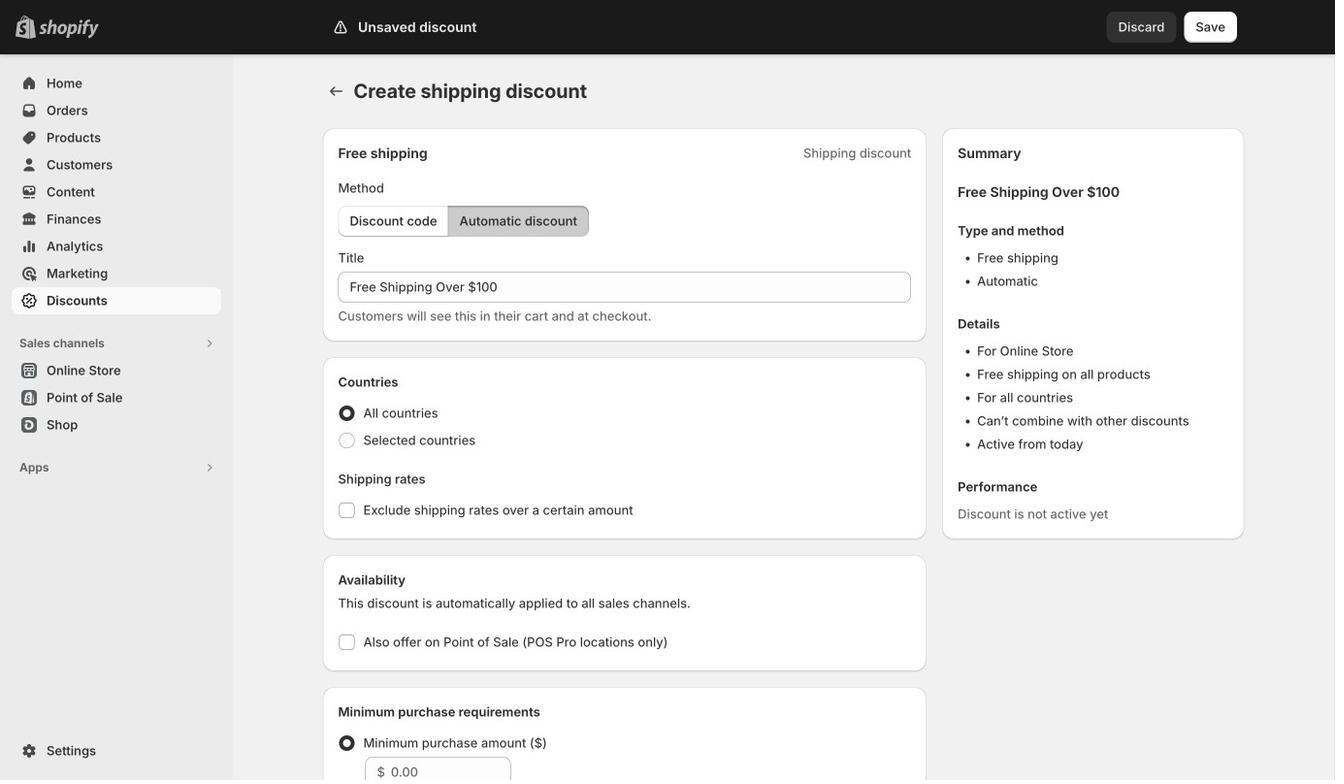 Task type: vqa. For each thing, say whether or not it's contained in the screenshot.
Online Store image
no



Task type: locate. For each thing, give the bounding box(es) containing it.
None text field
[[338, 272, 912, 303]]



Task type: describe. For each thing, give the bounding box(es) containing it.
shopify image
[[39, 19, 99, 39]]

0.00 text field
[[391, 757, 511, 780]]



